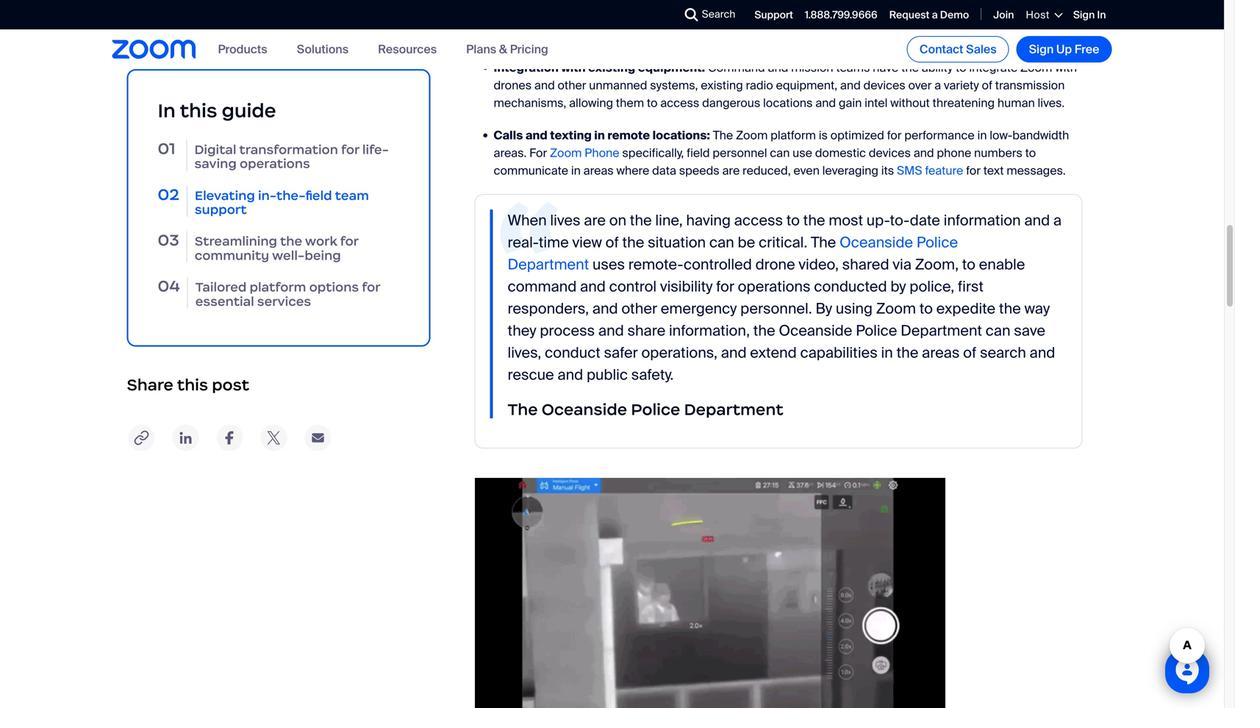 Task type: vqa. For each thing, say whether or not it's contained in the screenshot.
THE LEARN
no



Task type: describe. For each thing, give the bounding box(es) containing it.
and down uses
[[580, 277, 606, 296]]

field inside specifically, field personnel can use domestic devices and phone numbers to communicate in areas where data speeds are reduced, even leveraging its
[[687, 145, 710, 161]]

capabilities
[[801, 344, 878, 362]]

video,
[[799, 255, 839, 274]]

via
[[893, 255, 912, 274]]

have
[[873, 60, 899, 75]]

04
[[158, 276, 180, 296]]

personnel,
[[752, 0, 809, 8]]

collaboration
[[921, 10, 991, 25]]

zoom inside command and mission teams have the ability to integrate zoom with drones and other unmanned systems, existing radio equipment, and devices over a variety of transmission mechanisms, allowing them to access dangerous locations and gain intel without threatening human lives.
[[1021, 60, 1053, 75]]

devices inside command and mission teams have the ability to integrate zoom with drones and other unmanned systems, existing radio equipment, and devices over a variety of transmission mechanisms, allowing them to access dangerous locations and gain intel without threatening human lives.
[[864, 78, 906, 93]]

to-
[[890, 211, 910, 230]]

and up demo
[[953, 0, 973, 8]]

first inside "uses remote-controlled drone video, shared via zoom, to enable command and control visibility for operations conducted by police, first responders, and other emergency personnel. by using zoom to expedite the way they process and share information, the oceanside police department can save lives, conduct safer operations, and extend capabilities in the areas of search and rescue and public safety."
[[958, 277, 984, 296]]

able
[[1039, 0, 1063, 8]]

demo
[[941, 8, 970, 22]]

human
[[998, 95, 1035, 111]]

1 with from the left
[[561, 60, 586, 75]]

can inside "uses remote-controlled drone video, shared via zoom, to enable command and control visibility for operations conducted by police, first responders, and other emergency personnel. by using zoom to expedite the way they process and share information, the oceanside police department can save lives, conduct safer operations, and extend capabilities in the areas of search and rescue and public safety."
[[986, 321, 1011, 340]]

and left gain
[[816, 95, 836, 111]]

are inside field personnel, including first responders and military, are able to incorporate insight and intelligence from remote participants through real-time collaboration on
[[1019, 0, 1037, 8]]

in inside the zoom platform is optimized for performance in low-bandwidth areas. for
[[978, 128, 987, 143]]

and down insight
[[548, 28, 568, 43]]

can inside specifically, field personnel can use domestic devices and phone numbers to communicate in areas where data speeds are reduced, even leveraging its
[[770, 145, 790, 161]]

are inside when lives are on the line, having access to the most up-to-date information and a real-time view of the situation can be critical. the
[[584, 211, 606, 230]]

specifically, field personnel can use domestic devices and phone numbers to communicate in areas where data speeds are reduced, even leveraging its
[[494, 145, 1036, 178]]

data
[[652, 163, 677, 178]]

of inside when lives are on the line, having access to the most up-to-date information and a real-time view of the situation can be critical. the
[[606, 233, 619, 252]]

zoom logo image
[[112, 40, 196, 59]]

01
[[158, 138, 176, 158]]

save
[[1014, 321, 1046, 340]]

communicate
[[494, 163, 569, 178]]

solutions
[[297, 41, 349, 57]]

digital
[[195, 141, 236, 158]]

by
[[816, 299, 833, 318]]

to inside specifically, field personnel can use domestic devices and phone numbers to communicate in areas where data speeds are reduced, even leveraging its
[[1026, 145, 1036, 161]]

lives
[[550, 211, 581, 230]]

plans & pricing link
[[466, 41, 549, 57]]

share this post
[[127, 375, 249, 395]]

time inside field personnel, including first responders and military, are able to incorporate insight and intelligence from remote participants through real-time collaboration on
[[894, 10, 918, 25]]

using
[[836, 299, 873, 318]]

text
[[984, 163, 1004, 178]]

when lives are on the line, having access to the most up-to-date information and a real-time view of the situation can be critical. the
[[508, 211, 1062, 252]]

0 horizontal spatial in
[[158, 99, 176, 122]]

threatening
[[933, 95, 995, 111]]

and inside specifically, field personnel can use domestic devices and phone numbers to communicate in areas where data speeds are reduced, even leveraging its
[[914, 145, 935, 161]]

public
[[587, 366, 628, 384]]

for inside streamlining the work for community well-being
[[340, 233, 359, 249]]

host button
[[1026, 8, 1062, 22]]

police inside "uses remote-controlled drone video, shared via zoom, to enable command and control visibility for operations conducted by police, first responders, and other emergency personnel. by using zoom to expedite the way they process and share information, the oceanside police department can save lives, conduct safer operations, and extend capabilities in the areas of search and rescue and public safety."
[[856, 321, 898, 340]]

devices inside specifically, field personnel can use domestic devices and phone numbers to communicate in areas where data speeds are reduced, even leveraging its
[[869, 145, 911, 161]]

areas.
[[494, 145, 527, 161]]

personnel.
[[741, 299, 812, 318]]

contact sales
[[920, 42, 997, 57]]

0 vertical spatial in
[[1098, 8, 1107, 22]]

this for in
[[180, 99, 217, 122]]

other inside command and mission teams have the ability to integrate zoom with drones and other unmanned systems, existing radio equipment, and devices over a variety of transmission mechanisms, allowing them to access dangerous locations and gain intel without threatening human lives.
[[558, 78, 587, 93]]

life-
[[363, 141, 389, 158]]

work
[[305, 233, 337, 249]]

and down information,
[[721, 344, 747, 362]]

and zoom phone .
[[545, 28, 643, 43]]

this for share
[[177, 375, 208, 395]]

in inside specifically, field personnel can use domestic devices and phone numbers to communicate in areas where data speeds are reduced, even leveraging its
[[571, 163, 581, 178]]

solutions button
[[297, 41, 349, 57]]

variety
[[944, 78, 979, 93]]

to inside field personnel, including first responders and military, are able to incorporate insight and intelligence from remote participants through real-time collaboration on
[[1065, 0, 1076, 8]]

elevating in-the-field team support
[[195, 187, 369, 218]]

of inside command and mission teams have the ability to integrate zoom with drones and other unmanned systems, existing radio equipment, and devices over a variety of transmission mechanisms, allowing them to access dangerous locations and gain intel without threatening human lives.
[[982, 78, 993, 93]]

integration
[[494, 60, 559, 75]]

meetings
[[494, 28, 545, 43]]

texting
[[550, 128, 592, 143]]

the oceanside police department
[[508, 400, 784, 420]]

&
[[499, 41, 508, 57]]

conduct
[[545, 344, 601, 362]]

them
[[616, 95, 644, 111]]

locations
[[763, 95, 813, 111]]

for left text
[[967, 163, 981, 178]]

phone
[[937, 145, 972, 161]]

bandwidth
[[1013, 128, 1070, 143]]

the left line,
[[630, 211, 652, 230]]

department inside oceanside police department
[[508, 255, 589, 274]]

sign for sign up free
[[1029, 42, 1054, 57]]

zoom meetings
[[494, 10, 1043, 43]]

2 vertical spatial police
[[631, 400, 681, 420]]

0 horizontal spatial existing
[[588, 60, 636, 75]]

information,
[[669, 321, 750, 340]]

and up and zoom phone .
[[598, 10, 619, 25]]

the zoom platform is optimized for performance in low-bandwidth areas. for
[[494, 128, 1070, 161]]

2 vertical spatial department
[[684, 400, 784, 420]]

platform inside "tailored platform options for essential services"
[[250, 279, 306, 295]]

first inside field personnel, including first responders and military, are able to incorporate insight and intelligence from remote participants through real-time collaboration on
[[864, 0, 885, 8]]

sign for sign in
[[1074, 8, 1095, 22]]

to up 'variety'
[[956, 60, 967, 75]]

social sharing element
[[127, 347, 431, 467]]

in inside "uses remote-controlled drone video, shared via zoom, to enable command and control visibility for operations conducted by police, first responders, and other emergency personnel. by using zoom to expedite the way they process and share information, the oceanside police department can save lives, conduct safer operations, and extend capabilities in the areas of search and rescue and public safety."
[[881, 344, 893, 362]]

rescue
[[508, 366, 554, 384]]

options
[[309, 279, 359, 295]]

the for department
[[508, 400, 538, 420]]

and inside when lives are on the line, having access to the most up-to-date information and a real-time view of the situation can be critical. the
[[1025, 211, 1050, 230]]

command
[[708, 60, 765, 75]]

1.888.799.9666
[[805, 8, 878, 22]]

optimized
[[831, 128, 885, 143]]

controlled
[[684, 255, 752, 274]]

messages.
[[1007, 163, 1066, 178]]

teams
[[837, 60, 870, 75]]

services
[[257, 293, 311, 309]]

search
[[980, 344, 1027, 362]]

oceanside inside "uses remote-controlled drone video, shared via zoom, to enable command and control visibility for operations conducted by police, first responders, and other emergency personnel. by using zoom to expedite the way they process and share information, the oceanside police department can save lives, conduct safer operations, and extend capabilities in the areas of search and rescue and public safety."
[[779, 321, 853, 340]]

transmission
[[996, 78, 1065, 93]]

having
[[686, 211, 731, 230]]

emergency
[[661, 299, 737, 318]]

thermal camera image
[[475, 478, 946, 708]]

way
[[1025, 299, 1050, 318]]

oceanside inside oceanside police department
[[840, 233, 914, 252]]

radio
[[746, 78, 774, 93]]

police inside oceanside police department
[[917, 233, 958, 252]]

sales
[[967, 42, 997, 57]]

facebook image
[[215, 423, 245, 453]]

guide
[[222, 99, 276, 122]]

responders,
[[508, 299, 589, 318]]

are inside specifically, field personnel can use domestic devices and phone numbers to communicate in areas where data speeds are reduced, even leveraging its
[[723, 163, 740, 178]]

free
[[1075, 42, 1100, 57]]

by
[[891, 277, 906, 296]]

numbers
[[975, 145, 1023, 161]]

0 vertical spatial phone
[[606, 28, 640, 43]]

on inside field personnel, including first responders and military, are able to incorporate insight and intelligence from remote participants through real-time collaboration on
[[994, 10, 1008, 25]]

can inside when lives are on the line, having access to the most up-to-date information and a real-time view of the situation can be critical. the
[[710, 233, 735, 252]]

zoom inside the zoom platform is optimized for performance in low-bandwidth areas. for
[[736, 128, 768, 143]]

they
[[508, 321, 537, 340]]

gain
[[839, 95, 862, 111]]

mission
[[792, 60, 834, 75]]

real- inside when lives are on the line, having access to the most up-to-date information and a real-time view of the situation can be critical. the
[[508, 233, 539, 252]]

the up remote-
[[623, 233, 645, 252]]



Task type: locate. For each thing, give the bounding box(es) containing it.
phone down intelligence
[[606, 28, 640, 43]]

0 horizontal spatial with
[[561, 60, 586, 75]]

extend
[[750, 344, 797, 362]]

0 vertical spatial this
[[180, 99, 217, 122]]

field inside elevating in-the-field team support
[[306, 187, 332, 204]]

to up messages.
[[1026, 145, 1036, 161]]

zoom,
[[915, 255, 959, 274]]

join link
[[994, 8, 1015, 22]]

in right capabilities on the right
[[881, 344, 893, 362]]

saving
[[195, 156, 237, 172]]

0 vertical spatial operations
[[240, 156, 310, 172]]

of left search
[[964, 344, 977, 362]]

0 horizontal spatial sign
[[1029, 42, 1054, 57]]

for inside the zoom platform is optimized for performance in low-bandwidth areas. for
[[887, 128, 902, 143]]

share
[[628, 321, 666, 340]]

1 vertical spatial field
[[306, 187, 332, 204]]

view
[[573, 233, 602, 252]]

1 horizontal spatial access
[[735, 211, 783, 230]]

and up safer
[[599, 321, 624, 340]]

operations inside "uses remote-controlled drone video, shared via zoom, to enable command and control visibility for operations conducted by police, first responders, and other emergency personnel. by using zoom to expedite the way they process and share information, the oceanside police department can save lives, conduct safer operations, and extend capabilities in the areas of search and rescue and public safety."
[[738, 277, 811, 296]]

1 horizontal spatial on
[[994, 10, 1008, 25]]

and up for
[[526, 128, 548, 143]]

the inside the zoom platform is optimized for performance in low-bandwidth areas. for
[[713, 128, 733, 143]]

zoom down "able"
[[1011, 10, 1043, 25]]

other up allowing
[[558, 78, 587, 93]]

on inside when lives are on the line, having access to the most up-to-date information and a real-time view of the situation can be critical. the
[[610, 211, 627, 230]]

remote down field
[[715, 10, 754, 25]]

0 horizontal spatial can
[[710, 233, 735, 252]]

oceanside down 'public'
[[542, 400, 627, 420]]

for right options
[[362, 279, 380, 295]]

the
[[713, 128, 733, 143], [811, 233, 836, 252], [508, 400, 538, 420]]

with inside command and mission teams have the ability to integrate zoom with drones and other unmanned systems, existing radio equipment, and devices over a variety of transmission mechanisms, allowing them to access dangerous locations and gain intel without threatening human lives.
[[1056, 60, 1078, 75]]

0 horizontal spatial department
[[508, 255, 589, 274]]

command and mission teams have the ability to integrate zoom with drones and other unmanned systems, existing radio equipment, and devices over a variety of transmission mechanisms, allowing them to access dangerous locations and gain intel without threatening human lives.
[[494, 60, 1078, 111]]

search image
[[685, 8, 698, 21]]

2 vertical spatial a
[[1054, 211, 1062, 230]]

zoom up personnel
[[736, 128, 768, 143]]

the inside when lives are on the line, having access to the most up-to-date information and a real-time view of the situation can be critical. the
[[811, 233, 836, 252]]

remote inside field personnel, including first responders and military, are able to incorporate insight and intelligence from remote participants through real-time collaboration on
[[715, 10, 754, 25]]

field left "team"
[[306, 187, 332, 204]]

1 vertical spatial in
[[158, 99, 176, 122]]

existing up dangerous
[[701, 78, 743, 93]]

1 vertical spatial access
[[735, 211, 783, 230]]

join
[[994, 8, 1015, 22]]

are up host
[[1019, 0, 1037, 8]]

department down extend
[[684, 400, 784, 420]]

0 vertical spatial are
[[1019, 0, 1037, 8]]

lives.
[[1038, 95, 1065, 111]]

drones
[[494, 78, 532, 93]]

operations down drone
[[738, 277, 811, 296]]

twitter image
[[259, 423, 289, 453]]

sign inside sign up free link
[[1029, 42, 1054, 57]]

to right "zoom,"
[[963, 255, 976, 274]]

time
[[894, 10, 918, 25], [539, 233, 569, 252]]

in this guide
[[158, 99, 276, 122]]

contact
[[920, 42, 964, 57]]

with down and zoom phone .
[[561, 60, 586, 75]]

1 horizontal spatial police
[[856, 321, 898, 340]]

1 vertical spatial time
[[539, 233, 569, 252]]

zoom down by in the right top of the page
[[876, 299, 916, 318]]

1 vertical spatial devices
[[869, 145, 911, 161]]

intelligence
[[621, 10, 684, 25]]

devices up its
[[869, 145, 911, 161]]

mechanisms,
[[494, 95, 567, 111]]

0 horizontal spatial real-
[[508, 233, 539, 252]]

the
[[902, 60, 919, 75], [630, 211, 652, 230], [804, 211, 826, 230], [280, 233, 302, 249], [623, 233, 645, 252], [999, 299, 1021, 318], [754, 321, 776, 340], [897, 344, 919, 362]]

oceanside police department link
[[508, 233, 958, 274]]

and up mechanisms,
[[535, 78, 555, 93]]

0 horizontal spatial police
[[631, 400, 681, 420]]

locations:
[[653, 128, 710, 143]]

2 horizontal spatial of
[[982, 78, 993, 93]]

0 vertical spatial sign
[[1074, 8, 1095, 22]]

department down expedite at the right top of page
[[901, 321, 983, 340]]

the up over
[[902, 60, 919, 75]]

support
[[195, 201, 247, 218]]

to right them
[[647, 95, 658, 111]]

1 vertical spatial the
[[811, 233, 836, 252]]

the up extend
[[754, 321, 776, 340]]

1 horizontal spatial other
[[622, 299, 658, 318]]

areas down expedite at the right top of page
[[922, 344, 960, 362]]

are up the view
[[584, 211, 606, 230]]

2 horizontal spatial can
[[986, 321, 1011, 340]]

for down 'controlled'
[[717, 277, 735, 296]]

zoom phone link down the 'texting'
[[550, 145, 620, 161]]

remote
[[715, 10, 754, 25], [608, 128, 650, 143]]

police down "using"
[[856, 321, 898, 340]]

safer
[[604, 344, 638, 362]]

access inside when lives are on the line, having access to the most up-to-date information and a real-time view of the situation can be critical. the
[[735, 211, 783, 230]]

personnel
[[713, 145, 767, 161]]

2 with from the left
[[1056, 60, 1078, 75]]

1 horizontal spatial of
[[964, 344, 977, 362]]

real- right through
[[869, 10, 894, 25]]

field up speeds
[[687, 145, 710, 161]]

1 horizontal spatial time
[[894, 10, 918, 25]]

in left low-
[[978, 128, 987, 143]]

department inside "uses remote-controlled drone video, shared via zoom, to enable command and control visibility for operations conducted by police, first responders, and other emergency personnel. by using zoom to expedite the way they process and share information, the oceanside police department can save lives, conduct safer operations, and extend capabilities in the areas of search and rescue and public safety."
[[901, 321, 983, 340]]

0 horizontal spatial time
[[539, 233, 569, 252]]

process
[[540, 321, 595, 340]]

first up through
[[864, 0, 885, 8]]

military,
[[976, 0, 1016, 8]]

0 vertical spatial oceanside
[[840, 233, 914, 252]]

0 horizontal spatial areas
[[584, 163, 614, 178]]

1 vertical spatial police
[[856, 321, 898, 340]]

for inside "tailored platform options for essential services"
[[362, 279, 380, 295]]

1 vertical spatial operations
[[738, 277, 811, 296]]

other down control on the top
[[622, 299, 658, 318]]

phone
[[606, 28, 640, 43], [585, 145, 620, 161]]

real-
[[869, 10, 894, 25], [508, 233, 539, 252]]

can up 'controlled'
[[710, 233, 735, 252]]

uses
[[593, 255, 625, 274]]

most
[[829, 211, 864, 230]]

0 vertical spatial existing
[[588, 60, 636, 75]]

the-
[[276, 187, 306, 204]]

0 horizontal spatial field
[[306, 187, 332, 204]]

operations up in-
[[240, 156, 310, 172]]

zoom phone link
[[571, 28, 640, 43], [550, 145, 620, 161]]

the left the "work"
[[280, 233, 302, 249]]

through
[[824, 10, 866, 25]]

time inside when lives are on the line, having access to the most up-to-date information and a real-time view of the situation can be critical. the
[[539, 233, 569, 252]]

0 horizontal spatial of
[[606, 233, 619, 252]]

platform down well-
[[250, 279, 306, 295]]

existing
[[588, 60, 636, 75], [701, 78, 743, 93]]

2 horizontal spatial department
[[901, 321, 983, 340]]

oceanside down by
[[779, 321, 853, 340]]

03
[[158, 230, 179, 250]]

plans
[[466, 41, 497, 57]]

1 horizontal spatial field
[[687, 145, 710, 161]]

is
[[819, 128, 828, 143]]

enable
[[979, 255, 1026, 274]]

1 horizontal spatial areas
[[922, 344, 960, 362]]

2 vertical spatial the
[[508, 400, 538, 420]]

existing inside command and mission teams have the ability to integrate zoom with drones and other unmanned systems, existing radio equipment, and devices over a variety of transmission mechanisms, allowing them to access dangerous locations and gain intel without threatening human lives.
[[701, 78, 743, 93]]

0 vertical spatial time
[[894, 10, 918, 25]]

other
[[558, 78, 587, 93], [622, 299, 658, 318]]

0 horizontal spatial are
[[584, 211, 606, 230]]

areas inside specifically, field personnel can use domestic devices and phone numbers to communicate in areas where data speeds are reduced, even leveraging its
[[584, 163, 614, 178]]

1 vertical spatial real-
[[508, 233, 539, 252]]

plans & pricing
[[466, 41, 549, 57]]

zoom down the 'texting'
[[550, 145, 582, 161]]

0 vertical spatial a
[[932, 8, 938, 22]]

the down by in the right top of the page
[[897, 344, 919, 362]]

for inside digital transformation for life- saving operations
[[341, 141, 360, 158]]

zoom phone link up integration with existing equipment:
[[571, 28, 640, 43]]

zoom up the 'transmission'
[[1021, 60, 1053, 75]]

in up free
[[1098, 8, 1107, 22]]

sign in link
[[1074, 8, 1107, 22]]

for
[[530, 145, 547, 161]]

zoom down insight
[[571, 28, 603, 43]]

up
[[1057, 42, 1072, 57]]

its
[[882, 163, 894, 178]]

1 horizontal spatial existing
[[701, 78, 743, 93]]

1 vertical spatial remote
[[608, 128, 650, 143]]

0 vertical spatial access
[[661, 95, 700, 111]]

0 vertical spatial areas
[[584, 163, 614, 178]]

1 vertical spatial can
[[710, 233, 735, 252]]

uses remote-controlled drone video, shared via zoom, to enable command and control visibility for operations conducted by police, first responders, and other emergency personnel. by using zoom to expedite the way they process and share information, the oceanside police department can save lives, conduct safer operations, and extend capabilities in the areas of search and rescue and public safety.
[[508, 255, 1056, 384]]

1 vertical spatial on
[[610, 211, 627, 230]]

field personnel, including first responders and military, are able to incorporate insight and intelligence from remote participants through real-time collaboration on
[[494, 0, 1076, 25]]

access inside command and mission teams have the ability to integrate zoom with drones and other unmanned systems, existing radio equipment, and devices over a variety of transmission mechanisms, allowing them to access dangerous locations and gain intel without threatening human lives.
[[661, 95, 700, 111]]

remote-
[[629, 255, 684, 274]]

other inside "uses remote-controlled drone video, shared via zoom, to enable command and control visibility for operations conducted by police, first responders, and other emergency personnel. by using zoom to expedite the way they process and share information, the oceanside police department can save lives, conduct safer operations, and extend capabilities in the areas of search and rescue and public safety."
[[622, 299, 658, 318]]

a left demo
[[932, 8, 938, 22]]

feature
[[926, 163, 964, 178]]

on down military,
[[994, 10, 1008, 25]]

for left life-
[[341, 141, 360, 158]]

pricing
[[510, 41, 549, 57]]

1 horizontal spatial sign
[[1074, 8, 1095, 22]]

0 vertical spatial other
[[558, 78, 587, 93]]

calls
[[494, 128, 523, 143]]

post
[[212, 375, 249, 395]]

2 horizontal spatial are
[[1019, 0, 1037, 8]]

0 vertical spatial department
[[508, 255, 589, 274]]

this up digital
[[180, 99, 217, 122]]

tailored platform options for essential services
[[195, 279, 380, 309]]

email image
[[303, 423, 333, 453]]

search image
[[685, 8, 698, 21]]

operations inside digital transformation for life- saving operations
[[240, 156, 310, 172]]

1 horizontal spatial first
[[958, 277, 984, 296]]

to right "able"
[[1065, 0, 1076, 8]]

a inside command and mission teams have the ability to integrate zoom with drones and other unmanned systems, existing radio equipment, and devices over a variety of transmission mechanisms, allowing them to access dangerous locations and gain intel without threatening human lives.
[[935, 78, 942, 93]]

the up video,
[[811, 233, 836, 252]]

access up the be
[[735, 211, 783, 230]]

and up gain
[[841, 78, 861, 93]]

1 vertical spatial first
[[958, 277, 984, 296]]

time down lives
[[539, 233, 569, 252]]

digital transformation for life- saving operations
[[195, 141, 389, 172]]

resources
[[378, 41, 437, 57]]

1 horizontal spatial platform
[[771, 128, 816, 143]]

the up personnel
[[713, 128, 733, 143]]

0 horizontal spatial other
[[558, 78, 587, 93]]

time down responders
[[894, 10, 918, 25]]

police down safety.
[[631, 400, 681, 420]]

equipment:
[[638, 60, 705, 75]]

and down control on the top
[[593, 299, 618, 318]]

sms feature link
[[897, 163, 964, 178]]

zoom meetings link
[[494, 10, 1043, 43]]

a down ability
[[935, 78, 942, 93]]

1 horizontal spatial real-
[[869, 10, 894, 25]]

be
[[738, 233, 756, 252]]

1 horizontal spatial can
[[770, 145, 790, 161]]

sign in
[[1074, 8, 1107, 22]]

of inside "uses remote-controlled drone video, shared via zoom, to enable command and control visibility for operations conducted by police, first responders, and other emergency personnel. by using zoom to expedite the way they process and share information, the oceanside police department can save lives, conduct safer operations, and extend capabilities in the areas of search and rescue and public safety."
[[964, 344, 977, 362]]

0 vertical spatial can
[[770, 145, 790, 161]]

2 vertical spatial are
[[584, 211, 606, 230]]

existing up 'unmanned'
[[588, 60, 636, 75]]

and down messages.
[[1025, 211, 1050, 230]]

1 vertical spatial other
[[622, 299, 658, 318]]

areas inside "uses remote-controlled drone video, shared via zoom, to enable command and control visibility for operations conducted by police, first responders, and other emergency personnel. by using zoom to expedite the way they process and share information, the oceanside police department can save lives, conduct safer operations, and extend capabilities in the areas of search and rescue and public safety."
[[922, 344, 960, 362]]

this left post
[[177, 375, 208, 395]]

0 horizontal spatial remote
[[608, 128, 650, 143]]

2 vertical spatial oceanside
[[542, 400, 627, 420]]

0 vertical spatial real-
[[869, 10, 894, 25]]

0 vertical spatial police
[[917, 233, 958, 252]]

speeds
[[679, 163, 720, 178]]

to down police, at the top
[[920, 299, 933, 318]]

2 horizontal spatial police
[[917, 233, 958, 252]]

zoom inside "uses remote-controlled drone video, shared via zoom, to enable command and control visibility for operations conducted by police, first responders, and other emergency personnel. by using zoom to expedite the way they process and share information, the oceanside police department can save lives, conduct safer operations, and extend capabilities in the areas of search and rescue and public safety."
[[876, 299, 916, 318]]

low-
[[990, 128, 1013, 143]]

2 vertical spatial can
[[986, 321, 1011, 340]]

1 vertical spatial oceanside
[[779, 321, 853, 340]]

for right the "work"
[[340, 233, 359, 249]]

1 horizontal spatial are
[[723, 163, 740, 178]]

copy link image
[[127, 423, 156, 453]]

this inside social sharing element
[[177, 375, 208, 395]]

0 horizontal spatial platform
[[250, 279, 306, 295]]

department up command
[[508, 255, 589, 274]]

1 horizontal spatial the
[[713, 128, 733, 143]]

1 vertical spatial platform
[[250, 279, 306, 295]]

of down integrate
[[982, 78, 993, 93]]

sign up free link
[[1017, 36, 1112, 63]]

0 vertical spatial field
[[687, 145, 710, 161]]

to inside when lives are on the line, having access to the most up-to-date information and a real-time view of the situation can be critical. the
[[787, 211, 800, 230]]

devices down have
[[864, 78, 906, 93]]

0 vertical spatial of
[[982, 78, 993, 93]]

host
[[1026, 8, 1050, 22]]

phone down calls and texting in remote locations:
[[585, 145, 620, 161]]

leveraging
[[823, 163, 879, 178]]

0 horizontal spatial access
[[661, 95, 700, 111]]

0 vertical spatial the
[[713, 128, 733, 143]]

2 horizontal spatial the
[[811, 233, 836, 252]]

real- inside field personnel, including first responders and military, are able to incorporate insight and intelligence from remote participants through real-time collaboration on
[[869, 10, 894, 25]]

with down sign up free
[[1056, 60, 1078, 75]]

police up "zoom,"
[[917, 233, 958, 252]]

can up search
[[986, 321, 1011, 340]]

this
[[180, 99, 217, 122], [177, 375, 208, 395]]

can up reduced,
[[770, 145, 790, 161]]

from
[[687, 10, 712, 25]]

0 vertical spatial on
[[994, 10, 1008, 25]]

1 horizontal spatial remote
[[715, 10, 754, 25]]

0 vertical spatial devices
[[864, 78, 906, 93]]

are down personnel
[[723, 163, 740, 178]]

in down zoom phone
[[571, 163, 581, 178]]

access down systems,
[[661, 95, 700, 111]]

the for is
[[713, 128, 733, 143]]

0 vertical spatial platform
[[771, 128, 816, 143]]

platform up the use in the right of the page
[[771, 128, 816, 143]]

calls and texting in remote locations:
[[494, 128, 710, 143]]

incorporate
[[494, 10, 556, 25]]

in up zoom phone
[[594, 128, 605, 143]]

areas down zoom phone
[[584, 163, 614, 178]]

0 vertical spatial zoom phone link
[[571, 28, 640, 43]]

1 vertical spatial zoom phone link
[[550, 145, 620, 161]]

1 vertical spatial of
[[606, 233, 619, 252]]

the left most
[[804, 211, 826, 230]]

support
[[755, 8, 793, 22]]

department
[[508, 255, 589, 274], [901, 321, 983, 340], [684, 400, 784, 420]]

1 vertical spatial existing
[[701, 78, 743, 93]]

0 horizontal spatial the
[[508, 400, 538, 420]]

1 horizontal spatial department
[[684, 400, 784, 420]]

and up radio
[[768, 60, 789, 75]]

devices
[[864, 78, 906, 93], [869, 145, 911, 161]]

0 vertical spatial first
[[864, 0, 885, 8]]

the inside command and mission teams have the ability to integrate zoom with drones and other unmanned systems, existing radio equipment, and devices over a variety of transmission mechanisms, allowing them to access dangerous locations and gain intel without threatening human lives.
[[902, 60, 919, 75]]

.
[[640, 28, 643, 43]]

including
[[812, 0, 861, 8]]

0 horizontal spatial on
[[610, 211, 627, 230]]

field
[[723, 0, 749, 8]]

the left way
[[999, 299, 1021, 318]]

real- down the when
[[508, 233, 539, 252]]

1 vertical spatial this
[[177, 375, 208, 395]]

when
[[508, 211, 547, 230]]

remote up "specifically,"
[[608, 128, 650, 143]]

a inside when lives are on the line, having access to the most up-to-date information and a real-time view of the situation can be critical. the
[[1054, 211, 1062, 230]]

and down save
[[1030, 344, 1056, 362]]

sign left up
[[1029, 42, 1054, 57]]

1 horizontal spatial in
[[1098, 8, 1107, 22]]

the inside streamlining the work for community well-being
[[280, 233, 302, 249]]

without
[[891, 95, 930, 111]]

1 vertical spatial phone
[[585, 145, 620, 161]]

linkedin image
[[171, 423, 200, 453]]

for inside "uses remote-controlled drone video, shared via zoom, to enable command and control visibility for operations conducted by police, first responders, and other emergency personnel. by using zoom to expedite the way they process and share information, the oceanside police department can save lives, conduct safer operations, and extend capabilities in the areas of search and rescue and public safety."
[[717, 277, 735, 296]]

1 horizontal spatial with
[[1056, 60, 1078, 75]]

0 horizontal spatial operations
[[240, 156, 310, 172]]

control
[[609, 277, 657, 296]]

platform inside the zoom platform is optimized for performance in low-bandwidth areas. for
[[771, 128, 816, 143]]

of up uses
[[606, 233, 619, 252]]

0 vertical spatial remote
[[715, 10, 754, 25]]

oceanside down up-
[[840, 233, 914, 252]]

zoom inside zoom meetings
[[1011, 10, 1043, 25]]

participants
[[757, 10, 821, 25]]

the down rescue
[[508, 400, 538, 420]]

and down the conduct
[[558, 366, 583, 384]]



